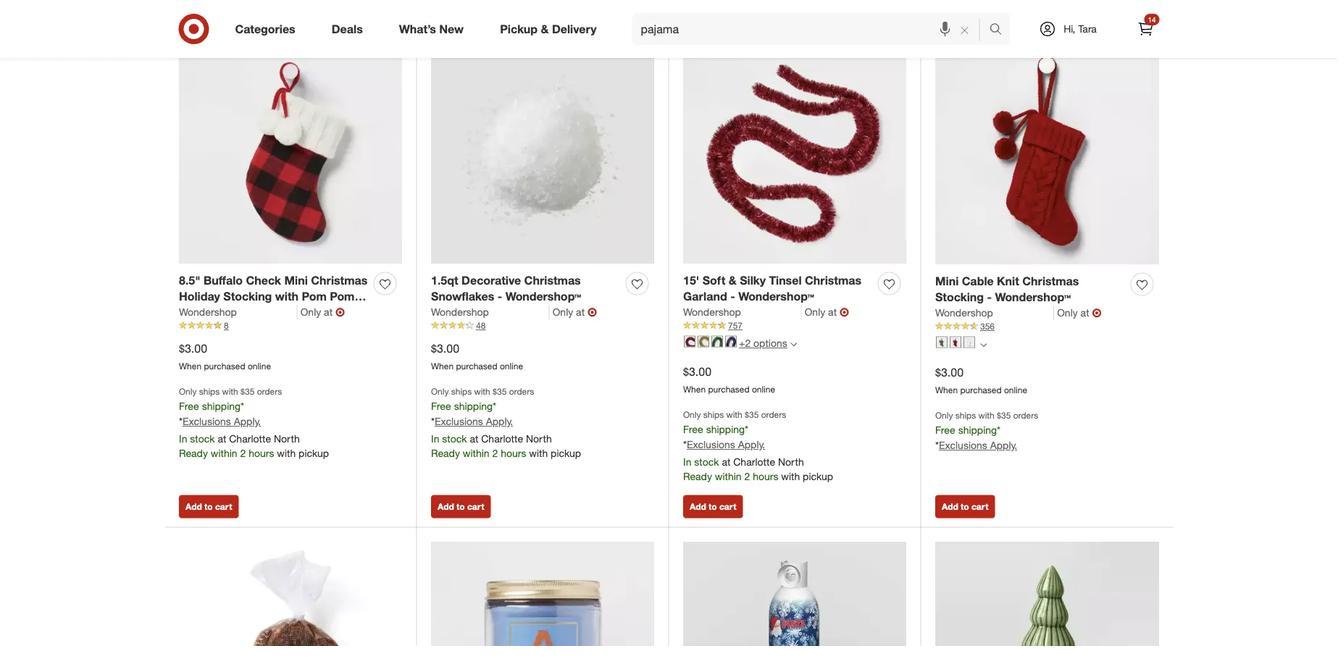 Task type: vqa. For each thing, say whether or not it's contained in the screenshot.
fabric
no



Task type: describe. For each thing, give the bounding box(es) containing it.
+2 options button
[[677, 332, 803, 355]]

hi,
[[1064, 22, 1075, 35]]

8.5" buffalo check mini christmas holiday stocking with pom poms red/black - wondershop™
[[179, 273, 368, 320]]

- inside 15' soft & silky tinsel christmas garland - wondershop™
[[730, 289, 735, 304]]

¬ for 15' soft & silky tinsel christmas garland - wondershop™
[[840, 305, 849, 319]]

online for holiday
[[248, 361, 271, 372]]

when for mini cable knit christmas stocking - wondershop™
[[935, 385, 958, 395]]

charlotte for stocking
[[229, 432, 271, 445]]

delivery
[[552, 22, 597, 36]]

add to cart for 8.5" buffalo check mini christmas holiday stocking with pom poms red/black - wondershop™
[[185, 501, 232, 512]]

knit
[[997, 274, 1019, 288]]

¬ for 8.5" buffalo check mini christmas holiday stocking with pom poms red/black - wondershop™
[[335, 305, 345, 319]]

in for 15' soft & silky tinsel christmas garland - wondershop™
[[683, 455, 691, 468]]

+2
[[739, 337, 751, 350]]

What can we help you find? suggestions appear below search field
[[632, 13, 993, 45]]

purchased for 1.5qt decorative christmas snowflakes - wondershop™
[[456, 361, 497, 372]]

add to cart for mini cable knit christmas stocking - wondershop™
[[942, 501, 988, 512]]

red image
[[684, 336, 695, 347]]

add to cart for 1.5qt decorative christmas snowflakes - wondershop™
[[438, 501, 484, 512]]

add for 1.5qt decorative christmas snowflakes - wondershop™
[[438, 501, 454, 512]]

search
[[983, 23, 1018, 37]]

only at ¬ for 8.5" buffalo check mini christmas holiday stocking with pom poms red/black - wondershop™
[[300, 305, 345, 319]]

free for 8.5" buffalo check mini christmas holiday stocking with pom poms red/black - wondershop™
[[179, 400, 199, 413]]

to for mini cable knit christmas stocking - wondershop™
[[961, 501, 969, 512]]

only inside only ships with $35 orders free shipping * * exclusions apply.
[[935, 410, 953, 421]]

pickup for garland
[[803, 470, 833, 483]]

$3.00 when purchased online for 1.5qt decorative christmas snowflakes - wondershop™
[[431, 342, 523, 372]]

hours for garland
[[753, 470, 778, 483]]

only at ¬ for 15' soft & silky tinsel christmas garland - wondershop™
[[805, 305, 849, 319]]

in for 1.5qt decorative christmas snowflakes - wondershop™
[[431, 432, 439, 445]]

mini cable knit christmas stocking - wondershop™
[[935, 274, 1079, 304]]

exclusions for 8.5" buffalo check mini christmas holiday stocking with pom poms red/black - wondershop™
[[183, 415, 231, 428]]

with inside the 8.5" buffalo check mini christmas holiday stocking with pom poms red/black - wondershop™
[[275, 289, 299, 304]]

tinsel
[[769, 273, 802, 287]]

wondershop link for soft
[[683, 305, 802, 319]]

15' soft & silky tinsel christmas garland - wondershop™
[[683, 273, 861, 304]]

stocking inside mini cable knit christmas stocking - wondershop™
[[935, 290, 984, 304]]

red image
[[950, 337, 961, 348]]

wondershop™ inside 15' soft & silky tinsel christmas garland - wondershop™
[[738, 289, 814, 304]]

$35 for holiday
[[241, 386, 255, 397]]

757 link
[[683, 319, 906, 332]]

shipping for 8.5" buffalo check mini christmas holiday stocking with pom poms red/black - wondershop™
[[202, 400, 241, 413]]

new
[[439, 22, 464, 36]]

1 horizontal spatial hours
[[501, 447, 526, 459]]

apply. for christmas
[[738, 438, 765, 451]]

white image
[[963, 337, 975, 348]]

hi, tara
[[1064, 22, 1097, 35]]

mini cable knit christmas stocking - wondershop™ image
[[935, 40, 1159, 264]]

in for 8.5" buffalo check mini christmas holiday stocking with pom poms red/black - wondershop™
[[179, 432, 187, 445]]

north for garland
[[778, 455, 804, 468]]

$3.00 for 1.5qt decorative christmas snowflakes - wondershop™
[[431, 342, 459, 356]]

snowflakes
[[431, 289, 494, 304]]

online for -
[[1004, 385, 1027, 395]]

exclusions for 15' soft & silky tinsel christmas garland - wondershop™
[[687, 438, 735, 451]]

what's new link
[[387, 13, 482, 45]]

$3.00 when purchased online for 8.5" buffalo check mini christmas holiday stocking with pom poms red/black - wondershop™
[[179, 342, 271, 372]]

tara
[[1078, 22, 1097, 35]]

orders for holiday
[[257, 386, 282, 397]]

shipping for 1.5qt decorative christmas snowflakes - wondershop™
[[454, 400, 493, 413]]

sponsored
[[1130, 3, 1173, 14]]

1 horizontal spatial 2
[[492, 447, 498, 459]]

cart for 15' soft & silky tinsel christmas garland - wondershop™
[[719, 501, 736, 512]]

green image
[[936, 337, 948, 348]]

$3.00 for mini cable knit christmas stocking - wondershop™
[[935, 366, 964, 380]]

$35 for christmas
[[745, 409, 759, 420]]

wondershop for decorative
[[431, 306, 489, 318]]

8 link
[[179, 319, 402, 332]]

+2 options
[[739, 337, 787, 350]]

add to cart button for 8.5" buffalo check mini christmas holiday stocking with pom poms red/black - wondershop™
[[179, 495, 239, 518]]

ready for 15' soft & silky tinsel christmas garland - wondershop™
[[683, 470, 712, 483]]

pickup
[[500, 22, 538, 36]]

wondershop link for cable
[[935, 306, 1054, 320]]

1 horizontal spatial charlotte
[[481, 432, 523, 445]]

categories link
[[223, 13, 313, 45]]

wondershop™ inside the 8.5" buffalo check mini christmas holiday stocking with pom poms red/black - wondershop™
[[247, 306, 323, 320]]

wondershop™ inside 1.5qt decorative christmas snowflakes - wondershop™
[[505, 289, 581, 304]]

add for 8.5" buffalo check mini christmas holiday stocking with pom poms red/black - wondershop™
[[185, 501, 202, 512]]

356
[[980, 321, 995, 332]]

cart for 1.5qt decorative christmas snowflakes - wondershop™
[[467, 501, 484, 512]]

cart for 8.5" buffalo check mini christmas holiday stocking with pom poms red/black - wondershop™
[[215, 501, 232, 512]]

apply. for -
[[990, 439, 1017, 452]]

cart for mini cable knit christmas stocking - wondershop™
[[971, 501, 988, 512]]

hours for stocking
[[249, 447, 274, 459]]

all colors element
[[980, 340, 987, 349]]

add to cart for 15' soft & silky tinsel christmas garland - wondershop™
[[690, 501, 736, 512]]

soft
[[702, 273, 725, 287]]

when for 15' soft & silky tinsel christmas garland - wondershop™
[[683, 384, 706, 395]]

to for 8.5" buffalo check mini christmas holiday stocking with pom poms red/black - wondershop™
[[204, 501, 213, 512]]

pickup for stocking
[[299, 447, 329, 459]]

stock for 8.5" buffalo check mini christmas holiday stocking with pom poms red/black - wondershop™
[[190, 432, 215, 445]]

decorative
[[462, 273, 521, 287]]

wondershop for soft
[[683, 306, 741, 318]]

purchased for mini cable knit christmas stocking - wondershop™
[[960, 385, 1002, 395]]

orders for wondershop™
[[509, 386, 534, 397]]

add to cart button for 1.5qt decorative christmas snowflakes - wondershop™
[[431, 495, 491, 518]]

within for 8.5" buffalo check mini christmas holiday stocking with pom poms red/black - wondershop™
[[211, 447, 237, 459]]

purchased for 8.5" buffalo check mini christmas holiday stocking with pom poms red/black - wondershop™
[[204, 361, 245, 372]]

poms
[[330, 289, 361, 304]]



Task type: locate. For each thing, give the bounding box(es) containing it.
1 cart from the left
[[215, 501, 232, 512]]

2 horizontal spatial stock
[[694, 455, 719, 468]]

ready for 1.5qt decorative christmas snowflakes - wondershop™
[[431, 447, 460, 459]]

deals link
[[319, 13, 381, 45]]

wondershop down snowflakes
[[431, 306, 489, 318]]

1 horizontal spatial ready
[[431, 447, 460, 459]]

online down 48 link in the left of the page
[[500, 361, 523, 372]]

mini inside the 8.5" buffalo check mini christmas holiday stocking with pom poms red/black - wondershop™
[[284, 273, 308, 287]]

only ships with $35 orders free shipping * * exclusions apply. in stock at  charlotte north ready within 2 hours with pickup for christmas
[[683, 409, 833, 483]]

christmas up 48 link in the left of the page
[[524, 273, 581, 287]]

8.5"
[[179, 273, 200, 287]]

1 vertical spatial &
[[729, 273, 737, 287]]

apply. for wondershop™
[[486, 415, 513, 428]]

search button
[[983, 13, 1018, 48]]

only ships with $35 orders free shipping * * exclusions apply. in stock at  charlotte north ready within 2 hours with pickup for wondershop™
[[431, 386, 581, 459]]

2 add to cart button from the left
[[431, 495, 491, 518]]

4 cart from the left
[[971, 501, 988, 512]]

garland
[[683, 289, 727, 304]]

wondershop link up 8
[[179, 305, 298, 319]]

2 horizontal spatial pickup
[[803, 470, 833, 483]]

1.5qt
[[431, 273, 458, 287]]

free
[[179, 400, 199, 413], [431, 400, 451, 413], [683, 423, 703, 436], [935, 424, 955, 436]]

what's
[[399, 22, 436, 36]]

wondershop™ down tinsel
[[738, 289, 814, 304]]

0 horizontal spatial in
[[179, 432, 187, 445]]

only at ¬ up 757 link
[[805, 305, 849, 319]]

- right garland
[[730, 289, 735, 304]]

wondershop link up "757"
[[683, 305, 802, 319]]

stocking inside the 8.5" buffalo check mini christmas holiday stocking with pom poms red/black - wondershop™
[[223, 289, 272, 304]]

stocking down the "cable"
[[935, 290, 984, 304]]

$35
[[241, 386, 255, 397], [493, 386, 507, 397], [745, 409, 759, 420], [997, 410, 1011, 421]]

apply.
[[234, 415, 261, 428], [486, 415, 513, 428], [738, 438, 765, 451], [990, 439, 1017, 452]]

1 to from the left
[[204, 501, 213, 512]]

within for 15' soft & silky tinsel christmas garland - wondershop™
[[715, 470, 742, 483]]

$3.00 when purchased online down +2 options dropdown button
[[683, 365, 775, 395]]

stock for 1.5qt decorative christmas snowflakes - wondershop™
[[442, 432, 467, 445]]

2 add to cart from the left
[[438, 501, 484, 512]]

0 horizontal spatial only ships with $35 orders free shipping * * exclusions apply. in stock at  charlotte north ready within 2 hours with pickup
[[179, 386, 329, 459]]

free inside only ships with $35 orders free shipping * * exclusions apply.
[[935, 424, 955, 436]]

1 horizontal spatial &
[[729, 273, 737, 287]]

8.5" buffalo check mini christmas holiday stocking with pom poms red/black - wondershop™ image
[[179, 40, 402, 264], [179, 40, 402, 264]]

purchased
[[204, 361, 245, 372], [456, 361, 497, 372], [708, 384, 749, 395], [960, 385, 1002, 395]]

- inside the 8.5" buffalo check mini christmas holiday stocking with pom poms red/black - wondershop™
[[239, 306, 244, 320]]

hours
[[249, 447, 274, 459], [501, 447, 526, 459], [753, 470, 778, 483]]

$3.00 for 15' soft & silky tinsel christmas garland - wondershop™
[[683, 365, 711, 379]]

0 horizontal spatial hours
[[249, 447, 274, 459]]

ships
[[199, 386, 220, 397], [451, 386, 472, 397], [703, 409, 724, 420], [955, 410, 976, 421]]

48
[[476, 320, 486, 331]]

wondershop
[[179, 306, 237, 318], [431, 306, 489, 318], [683, 306, 741, 318], [935, 306, 993, 319]]

pom
[[302, 289, 327, 304]]

add to cart button for 15' soft & silky tinsel christmas garland - wondershop™
[[683, 495, 743, 518]]

& right pickup
[[541, 22, 549, 36]]

mini
[[284, 273, 308, 287], [935, 274, 959, 288]]

0 horizontal spatial stock
[[190, 432, 215, 445]]

shipping
[[202, 400, 241, 413], [454, 400, 493, 413], [706, 423, 745, 436], [958, 424, 997, 436]]

apply. for holiday
[[234, 415, 261, 428]]

¬ for mini cable knit christmas stocking - wondershop™
[[1092, 306, 1102, 320]]

wondershop up 356
[[935, 306, 993, 319]]

free for mini cable knit christmas stocking - wondershop™
[[935, 424, 955, 436]]

2 for stocking
[[240, 447, 246, 459]]

4 add from the left
[[942, 501, 958, 512]]

orders for -
[[1013, 410, 1038, 421]]

4 add to cart from the left
[[942, 501, 988, 512]]

with
[[275, 289, 299, 304], [222, 386, 238, 397], [474, 386, 490, 397], [726, 409, 742, 420], [978, 410, 994, 421], [277, 447, 296, 459], [529, 447, 548, 459], [781, 470, 800, 483]]

orders inside only ships with $35 orders free shipping * * exclusions apply.
[[1013, 410, 1038, 421]]

2 horizontal spatial north
[[778, 455, 804, 468]]

- right 8
[[239, 306, 244, 320]]

2 horizontal spatial charlotte
[[733, 455, 775, 468]]

christmas right tinsel
[[805, 273, 861, 287]]

wondershop link for decorative
[[431, 305, 550, 319]]

mini cable knit christmas stocking - wondershop™ link
[[935, 273, 1125, 306]]

exclusions apply. link for 15' soft & silky tinsel christmas garland - wondershop™
[[687, 438, 765, 451]]

356 link
[[935, 320, 1159, 333]]

- inside 1.5qt decorative christmas snowflakes - wondershop™
[[497, 289, 502, 304]]

exclusions apply. link
[[183, 415, 261, 428], [435, 415, 513, 428], [687, 438, 765, 451], [939, 439, 1017, 452]]

1 add from the left
[[185, 501, 202, 512]]

add
[[185, 501, 202, 512], [438, 501, 454, 512], [690, 501, 706, 512], [942, 501, 958, 512]]

1 horizontal spatial north
[[526, 432, 552, 445]]

orders for christmas
[[761, 409, 786, 420]]

at
[[324, 306, 333, 318], [576, 306, 585, 318], [828, 306, 837, 318], [1081, 306, 1089, 319], [218, 432, 226, 445], [470, 432, 478, 445], [722, 455, 730, 468]]

7oz scented monogram letter candle with gold matte lid - opalhouse™ image
[[431, 542, 654, 646], [431, 542, 654, 646]]

1 horizontal spatial pickup
[[551, 447, 581, 459]]

shipping inside only ships with $35 orders free shipping * * exclusions apply.
[[958, 424, 997, 436]]

15'
[[683, 273, 699, 287]]

3 add to cart button from the left
[[683, 495, 743, 518]]

exclusions inside only ships with $35 orders free shipping * * exclusions apply.
[[939, 439, 987, 452]]

apply. inside only ships with $35 orders free shipping * * exclusions apply.
[[990, 439, 1017, 452]]

online down 8 link
[[248, 361, 271, 372]]

0 horizontal spatial stocking
[[223, 289, 272, 304]]

only ships with $35 orders free shipping * * exclusions apply. in stock at  charlotte north ready within 2 hours with pickup for holiday
[[179, 386, 329, 459]]

purchased down 8
[[204, 361, 245, 372]]

add to cart button for mini cable knit christmas stocking - wondershop™
[[935, 495, 995, 518]]

shipping for 15' soft & silky tinsel christmas garland - wondershop™
[[706, 423, 745, 436]]

christmas up poms
[[311, 273, 368, 287]]

shipping for mini cable knit christmas stocking - wondershop™
[[958, 424, 997, 436]]

14
[[1148, 15, 1156, 24]]

christmas inside 1.5qt decorative christmas snowflakes - wondershop™
[[524, 273, 581, 287]]

add to cart button
[[179, 495, 239, 518], [431, 495, 491, 518], [683, 495, 743, 518], [935, 495, 995, 518]]

$3.00 when purchased online down 8
[[179, 342, 271, 372]]

$3.00 down red icon
[[935, 366, 964, 380]]

pickup & delivery link
[[488, 13, 615, 45]]

only at ¬ down pom at the top left of page
[[300, 305, 345, 319]]

to for 15' soft & silky tinsel christmas garland - wondershop™
[[709, 501, 717, 512]]

1 horizontal spatial mini
[[935, 274, 959, 288]]

& inside 15' soft & silky tinsel christmas garland - wondershop™
[[729, 273, 737, 287]]

online for christmas
[[752, 384, 775, 395]]

14 link
[[1130, 13, 1162, 45]]

online down +2 options
[[752, 384, 775, 395]]

purchased for 15' soft & silky tinsel christmas garland - wondershop™
[[708, 384, 749, 395]]

wondershop™ down knit
[[995, 290, 1071, 304]]

christmas inside mini cable knit christmas stocking - wondershop™
[[1022, 274, 1079, 288]]

2 for garland
[[744, 470, 750, 483]]

only ships with $35 orders free shipping * * exclusions apply. in stock at  charlotte north ready within 2 hours with pickup
[[179, 386, 329, 459], [431, 386, 581, 459], [683, 409, 833, 483]]

online up only ships with $35 orders free shipping * * exclusions apply.
[[1004, 385, 1027, 395]]

wondershop™ down pom at the top left of page
[[247, 306, 323, 320]]

1 add to cart from the left
[[185, 501, 232, 512]]

- inside mini cable knit christmas stocking - wondershop™
[[987, 290, 992, 304]]

1 horizontal spatial only ships with $35 orders free shipping * * exclusions apply. in stock at  charlotte north ready within 2 hours with pickup
[[431, 386, 581, 459]]

wondershop down garland
[[683, 306, 741, 318]]

north for stocking
[[274, 432, 300, 445]]

ships inside only ships with $35 orders free shipping * * exclusions apply.
[[955, 410, 976, 421]]

ready
[[179, 447, 208, 459], [431, 447, 460, 459], [683, 470, 712, 483]]

green image
[[711, 336, 723, 347]]

2 horizontal spatial 2
[[744, 470, 750, 483]]

1 horizontal spatial within
[[463, 447, 489, 459]]

¬ up 356 link
[[1092, 306, 1102, 320]]

what's new
[[399, 22, 464, 36]]

add for mini cable knit christmas stocking - wondershop™
[[942, 501, 958, 512]]

1.5qt decorative christmas snowflakes - wondershop™ link
[[431, 272, 620, 305]]

all colors + 2 more colors image
[[790, 341, 797, 348]]

north
[[274, 432, 300, 445], [526, 432, 552, 445], [778, 455, 804, 468]]

$3.00 when purchased online
[[179, 342, 271, 372], [431, 342, 523, 372], [683, 365, 775, 395], [935, 366, 1027, 395]]

0 horizontal spatial &
[[541, 22, 549, 36]]

purchased down 48
[[456, 361, 497, 372]]

$3.00 when purchased online down all colors icon
[[935, 366, 1027, 395]]

$3.00 down champagne icon
[[683, 365, 711, 379]]

0 horizontal spatial north
[[274, 432, 300, 445]]

& right soft
[[729, 273, 737, 287]]

add to cart
[[185, 501, 232, 512], [438, 501, 484, 512], [690, 501, 736, 512], [942, 501, 988, 512]]

cart
[[215, 501, 232, 512], [467, 501, 484, 512], [719, 501, 736, 512], [971, 501, 988, 512]]

$35 inside only ships with $35 orders free shipping * * exclusions apply.
[[997, 410, 1011, 421]]

3 cart from the left
[[719, 501, 736, 512]]

&
[[541, 22, 549, 36], [729, 273, 737, 287]]

options
[[753, 337, 787, 350]]

only
[[300, 306, 321, 318], [553, 306, 573, 318], [805, 306, 825, 318], [1057, 306, 1078, 319], [179, 386, 197, 397], [431, 386, 449, 397], [683, 409, 701, 420], [935, 410, 953, 421]]

1 add to cart button from the left
[[179, 495, 239, 518]]

free for 15' soft & silky tinsel christmas garland - wondershop™
[[683, 423, 703, 436]]

ships for 1.5qt decorative christmas snowflakes - wondershop™
[[451, 386, 472, 397]]

wondershop™
[[505, 289, 581, 304], [738, 289, 814, 304], [995, 290, 1071, 304], [247, 306, 323, 320]]

0 horizontal spatial mini
[[284, 273, 308, 287]]

3 add from the left
[[690, 501, 706, 512]]

3 add to cart from the left
[[690, 501, 736, 512]]

wondershop for cable
[[935, 306, 993, 319]]

wondershop for buffalo
[[179, 306, 237, 318]]

pickup
[[299, 447, 329, 459], [551, 447, 581, 459], [803, 470, 833, 483]]

buffalo
[[204, 273, 243, 287]]

4 add to cart button from the left
[[935, 495, 995, 518]]

0 horizontal spatial 2
[[240, 447, 246, 459]]

1 horizontal spatial stocking
[[935, 290, 984, 304]]

*
[[241, 400, 244, 413], [493, 400, 496, 413], [179, 415, 183, 428], [431, 415, 435, 428], [745, 423, 748, 436], [997, 424, 1000, 436], [683, 438, 687, 451], [935, 439, 939, 452]]

christmas inside the 8.5" buffalo check mini christmas holiday stocking with pom poms red/black - wondershop™
[[311, 273, 368, 287]]

3 to from the left
[[709, 501, 717, 512]]

ships for 15' soft & silky tinsel christmas garland - wondershop™
[[703, 409, 724, 420]]

when
[[179, 361, 202, 372], [431, 361, 454, 372], [683, 384, 706, 395], [935, 385, 958, 395]]

2 horizontal spatial within
[[715, 470, 742, 483]]

2
[[240, 447, 246, 459], [492, 447, 498, 459], [744, 470, 750, 483]]

free for 1.5qt decorative christmas snowflakes - wondershop™
[[431, 400, 451, 413]]

only at ¬ for mini cable knit christmas stocking - wondershop™
[[1057, 306, 1102, 320]]

2 to from the left
[[456, 501, 465, 512]]

$3.00 for 8.5" buffalo check mini christmas holiday stocking with pom poms red/black - wondershop™
[[179, 342, 207, 356]]

stocking
[[223, 289, 272, 304], [935, 290, 984, 304]]

when for 1.5qt decorative christmas snowflakes - wondershop™
[[431, 361, 454, 372]]

ready for 8.5" buffalo check mini christmas holiday stocking with pom poms red/black - wondershop™
[[179, 447, 208, 459]]

15' soft & silky tinsel christmas garland - wondershop™ link
[[683, 272, 872, 305]]

silky
[[740, 273, 766, 287]]

1.5qt decorative christmas snowflakes - wondershop™ image
[[431, 40, 654, 264], [431, 40, 654, 264]]

mini up pom at the top left of page
[[284, 273, 308, 287]]

1.5qt decorative christmas snowflakes - wondershop™
[[431, 273, 581, 304]]

decorative cinnamon scented holiday pine cones image
[[179, 542, 402, 646], [179, 542, 402, 646]]

¬ up 757 link
[[840, 305, 849, 319]]

757
[[728, 320, 743, 331]]

$3.00 when purchased online for 15' soft & silky tinsel christmas garland - wondershop™
[[683, 365, 775, 395]]

$3.00
[[179, 342, 207, 356], [431, 342, 459, 356], [683, 365, 711, 379], [935, 366, 964, 380]]

mini inside mini cable knit christmas stocking - wondershop™
[[935, 274, 959, 288]]

pickup & delivery
[[500, 22, 597, 36]]

within
[[211, 447, 237, 459], [463, 447, 489, 459], [715, 470, 742, 483]]

2 cart from the left
[[467, 501, 484, 512]]

15' soft & silky tinsel christmas garland - wondershop™ image
[[683, 40, 906, 264]]

16oz snow spray - santa sno blower image
[[683, 542, 906, 646], [683, 542, 906, 646]]

scalloped ceramic tree green - threshold™ image
[[935, 542, 1159, 646], [935, 542, 1159, 646]]

2 horizontal spatial ready
[[683, 470, 712, 483]]

$35 for -
[[997, 410, 1011, 421]]

2 horizontal spatial hours
[[753, 470, 778, 483]]

2 horizontal spatial in
[[683, 455, 691, 468]]

holiday
[[179, 289, 220, 304]]

only at ¬ up 48 link in the left of the page
[[553, 305, 597, 319]]

stock
[[190, 432, 215, 445], [442, 432, 467, 445], [694, 455, 719, 468]]

exclusions for 1.5qt decorative christmas snowflakes - wondershop™
[[435, 415, 483, 428]]

¬ down poms
[[335, 305, 345, 319]]

only ships with $35 orders free shipping * * exclusions apply.
[[935, 410, 1038, 452]]

0 vertical spatial &
[[541, 22, 549, 36]]

within for 1.5qt decorative christmas snowflakes - wondershop™
[[463, 447, 489, 459]]

0 horizontal spatial pickup
[[299, 447, 329, 459]]

orders
[[257, 386, 282, 397], [509, 386, 534, 397], [761, 409, 786, 420], [1013, 410, 1038, 421]]

purchased up only ships with $35 orders free shipping * * exclusions apply.
[[960, 385, 1002, 395]]

- down the "cable"
[[987, 290, 992, 304]]

wondershop™ up 48 link in the left of the page
[[505, 289, 581, 304]]

charlotte
[[229, 432, 271, 445], [481, 432, 523, 445], [733, 455, 775, 468]]

$3.00 when purchased online for mini cable knit christmas stocking - wondershop™
[[935, 366, 1027, 395]]

christmas
[[311, 273, 368, 287], [524, 273, 581, 287], [805, 273, 861, 287], [1022, 274, 1079, 288]]

mini left the "cable"
[[935, 274, 959, 288]]

2 horizontal spatial only ships with $35 orders free shipping * * exclusions apply. in stock at  charlotte north ready within 2 hours with pickup
[[683, 409, 833, 483]]

exclusions apply. link for 8.5" buffalo check mini christmas holiday stocking with pom poms red/black - wondershop™
[[183, 415, 261, 428]]

add for 15' soft & silky tinsel christmas garland - wondershop™
[[690, 501, 706, 512]]

ships for mini cable knit christmas stocking - wondershop™
[[955, 410, 976, 421]]

ships for 8.5" buffalo check mini christmas holiday stocking with pom poms red/black - wondershop™
[[199, 386, 220, 397]]

¬
[[335, 305, 345, 319], [588, 305, 597, 319], [840, 305, 849, 319], [1092, 306, 1102, 320]]

¬ for 1.5qt decorative christmas snowflakes - wondershop™
[[588, 305, 597, 319]]

-
[[497, 289, 502, 304], [730, 289, 735, 304], [987, 290, 992, 304], [239, 306, 244, 320]]

categories
[[235, 22, 295, 36]]

8.5" buffalo check mini christmas holiday stocking with pom poms red/black - wondershop™ link
[[179, 272, 368, 320]]

$3.00 when purchased online down 48
[[431, 342, 523, 372]]

stock for 15' soft & silky tinsel christmas garland - wondershop™
[[694, 455, 719, 468]]

wondershop link up 356
[[935, 306, 1054, 320]]

online
[[248, 361, 271, 372], [500, 361, 523, 372], [752, 384, 775, 395], [1004, 385, 1027, 395]]

deals
[[332, 22, 363, 36]]

check
[[246, 273, 281, 287]]

wondershop down holiday
[[179, 306, 237, 318]]

in
[[179, 432, 187, 445], [431, 432, 439, 445], [683, 455, 691, 468]]

with inside only ships with $35 orders free shipping * * exclusions apply.
[[978, 410, 994, 421]]

stocking down check
[[223, 289, 272, 304]]

exclusions
[[183, 415, 231, 428], [435, 415, 483, 428], [687, 438, 735, 451], [939, 439, 987, 452]]

christmas inside 15' soft & silky tinsel christmas garland - wondershop™
[[805, 273, 861, 287]]

red/black
[[179, 306, 236, 320]]

1 horizontal spatial in
[[431, 432, 439, 445]]

wondershop link up 48
[[431, 305, 550, 319]]

wondershop™ inside mini cable knit christmas stocking - wondershop™
[[995, 290, 1071, 304]]

cable
[[962, 274, 994, 288]]

4 to from the left
[[961, 501, 969, 512]]

¬ up 48 link in the left of the page
[[588, 305, 597, 319]]

2 add from the left
[[438, 501, 454, 512]]

48 link
[[431, 319, 654, 332]]

all colors image
[[980, 342, 987, 348]]

0 horizontal spatial charlotte
[[229, 432, 271, 445]]

only at ¬ for 1.5qt decorative christmas snowflakes - wondershop™
[[553, 305, 597, 319]]

8
[[224, 320, 229, 331]]

1 horizontal spatial stock
[[442, 432, 467, 445]]

to
[[204, 501, 213, 512], [456, 501, 465, 512], [709, 501, 717, 512], [961, 501, 969, 512]]

- down the decorative
[[497, 289, 502, 304]]

christmas right knit
[[1022, 274, 1079, 288]]

all colors + 2 more colors element
[[790, 339, 797, 348]]

when for 8.5" buffalo check mini christmas holiday stocking with pom poms red/black - wondershop™
[[179, 361, 202, 372]]

purchased down +2 options dropdown button
[[708, 384, 749, 395]]

0 horizontal spatial ready
[[179, 447, 208, 459]]

0 horizontal spatial within
[[211, 447, 237, 459]]

only at ¬
[[300, 305, 345, 319], [553, 305, 597, 319], [805, 305, 849, 319], [1057, 306, 1102, 320]]

wondershop link for buffalo
[[179, 305, 298, 319]]

$3.00 down snowflakes
[[431, 342, 459, 356]]

$3.00 down red/black
[[179, 342, 207, 356]]

charlotte for garland
[[733, 455, 775, 468]]

champagne image
[[698, 336, 709, 347]]

online for wondershop™
[[500, 361, 523, 372]]

only at ¬ up 356 link
[[1057, 306, 1102, 320]]

wondershop link
[[179, 305, 298, 319], [431, 305, 550, 319], [683, 305, 802, 319], [935, 306, 1054, 320]]

exclusions apply. link for 1.5qt decorative christmas snowflakes - wondershop™
[[435, 415, 513, 428]]

navy image
[[725, 336, 737, 347]]



